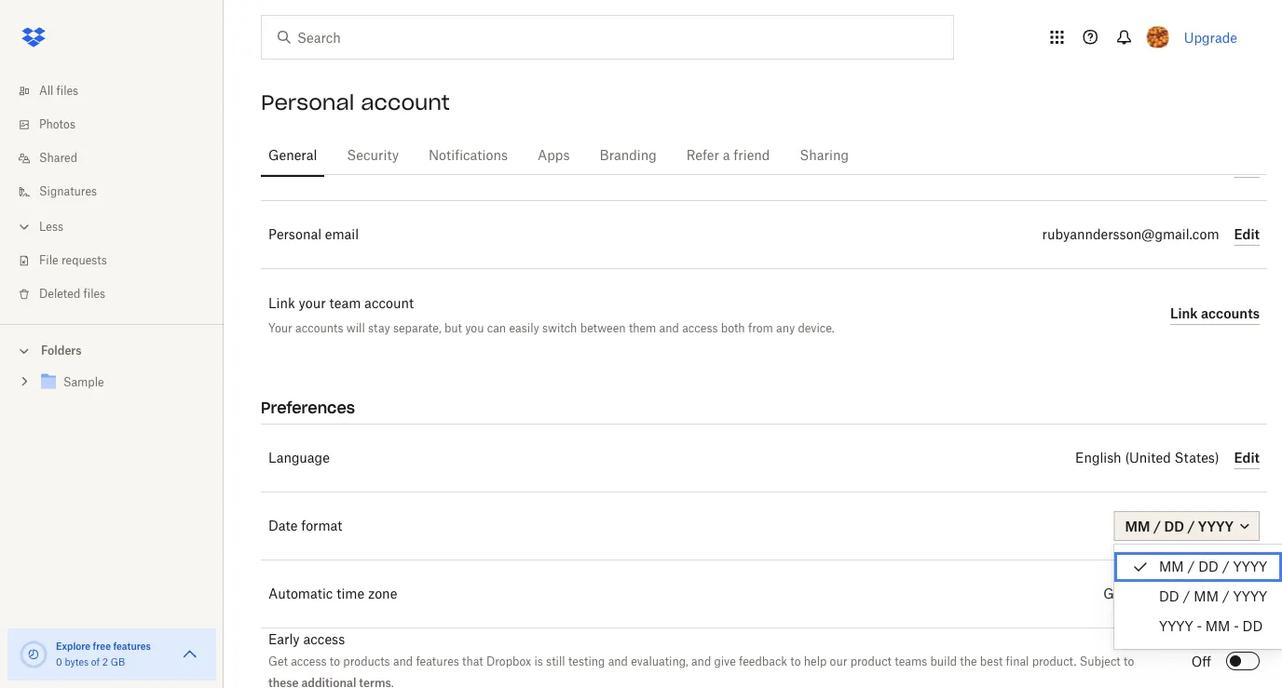 Task type: describe. For each thing, give the bounding box(es) containing it.
will
[[346, 321, 365, 335]]

language
[[268, 452, 330, 465]]

off
[[1192, 656, 1211, 669]]

separate,
[[393, 321, 441, 335]]

anderson
[[1160, 160, 1219, 173]]

file requests link
[[15, 244, 224, 278]]

gmt-
[[1104, 588, 1140, 601]]

help
[[804, 657, 827, 668]]

notifications
[[429, 149, 508, 162]]

requests
[[61, 255, 107, 267]]

testing
[[568, 657, 605, 668]]

you
[[465, 321, 484, 335]]

2 - from the left
[[1234, 621, 1239, 634]]

2 vertical spatial yyyy
[[1159, 621, 1193, 634]]

features inside explore free features 0 bytes of 2 gb
[[113, 641, 151, 652]]

less image
[[15, 218, 34, 236]]

easily
[[509, 321, 539, 335]]

0 vertical spatial access
[[682, 321, 718, 335]]

/ up on
[[1188, 561, 1195, 574]]

a
[[723, 149, 730, 162]]

dropbox image
[[15, 19, 52, 56]]

general tab
[[261, 133, 325, 178]]

our
[[830, 657, 847, 668]]

both
[[721, 321, 745, 335]]

notifications tab
[[421, 133, 515, 178]]

branding
[[600, 149, 657, 162]]

yyyy for dd / mm / yyyy
[[1233, 591, 1267, 604]]

link your team account
[[268, 297, 414, 310]]

between
[[580, 321, 626, 335]]

team
[[329, 297, 361, 310]]

is
[[534, 657, 543, 668]]

email
[[325, 228, 359, 241]]

photos link
[[15, 108, 224, 142]]

quota usage element
[[19, 640, 48, 670]]

dd inside 'mm / dd / yyyy' radio item
[[1199, 561, 1219, 574]]

folders button
[[0, 336, 224, 364]]

feedback
[[739, 657, 787, 668]]

yyyy for mm / dd / yyyy
[[1233, 561, 1267, 574]]

automatic
[[268, 588, 333, 601]]

get
[[268, 657, 288, 668]]

refer a friend
[[687, 149, 770, 162]]

2 to from the left
[[790, 657, 801, 668]]

teams
[[895, 657, 927, 668]]

get access to products and features that dropbox is still testing and evaluating, and give feedback to help our product teams build the best final product. subject to
[[268, 657, 1134, 668]]

device.
[[798, 321, 835, 335]]

that
[[462, 657, 483, 668]]

06:00
[[1140, 588, 1178, 601]]

mm / dd / yyyy radio item
[[1114, 553, 1282, 582]]

free
[[93, 641, 111, 652]]

(united
[[1125, 452, 1171, 465]]

rubyanndersson@gmail.com
[[1042, 228, 1219, 241]]

all
[[39, 86, 53, 97]]

shared
[[39, 153, 77, 164]]

product
[[850, 657, 892, 668]]

your
[[299, 297, 326, 310]]

them
[[629, 321, 656, 335]]

and right 'them'
[[659, 321, 679, 335]]

stay
[[368, 321, 390, 335]]

link
[[268, 297, 295, 310]]

product.
[[1032, 657, 1077, 668]]

signatures
[[39, 186, 97, 198]]

products
[[343, 657, 390, 668]]

personal email
[[268, 228, 359, 241]]

personal for personal email
[[268, 228, 322, 241]]

personal account
[[261, 89, 450, 116]]

0
[[56, 659, 62, 668]]

security
[[347, 149, 399, 162]]

automatic time zone
[[268, 588, 397, 601]]

personal for personal account
[[261, 89, 354, 116]]

sharing tab
[[792, 133, 856, 178]]

access for early access
[[303, 634, 345, 647]]

evaluating,
[[631, 657, 688, 668]]

your
[[268, 321, 292, 335]]

on
[[1193, 588, 1211, 601]]

3 to from the left
[[1124, 657, 1134, 668]]

and right testing
[[608, 657, 628, 668]]

date format
[[268, 520, 342, 533]]

file
[[39, 255, 58, 267]]

refer
[[687, 149, 719, 162]]

apps
[[538, 149, 570, 162]]

deleted files
[[39, 289, 105, 300]]

bytes
[[65, 659, 89, 668]]

2
[[102, 659, 108, 668]]



Task type: locate. For each thing, give the bounding box(es) containing it.
deleted
[[39, 289, 80, 300]]

yyyy down mm / dd / yyyy
[[1233, 591, 1267, 604]]

access for get access to products and features that dropbox is still testing and evaluating, and give feedback to help our product teams build the best final product. subject to
[[291, 657, 327, 668]]

2 horizontal spatial dd
[[1243, 621, 1263, 634]]

your accounts will stay separate, but you can easily switch between them and access both from any device.
[[268, 321, 835, 335]]

dropbox
[[486, 657, 531, 668]]

security tab
[[339, 133, 406, 178]]

files
[[56, 86, 78, 97], [83, 289, 105, 300]]

0 horizontal spatial dd
[[1159, 591, 1179, 604]]

1 - from the left
[[1197, 621, 1202, 634]]

0 vertical spatial features
[[113, 641, 151, 652]]

states)
[[1175, 452, 1219, 465]]

general
[[268, 149, 317, 162]]

list containing all files
[[0, 63, 224, 324]]

/
[[1188, 561, 1195, 574], [1222, 561, 1230, 574], [1183, 591, 1190, 604], [1222, 591, 1230, 604]]

access left both
[[682, 321, 718, 335]]

1 to from the left
[[330, 657, 340, 668]]

1 horizontal spatial to
[[790, 657, 801, 668]]

mm for /
[[1194, 591, 1219, 604]]

less
[[39, 222, 63, 233]]

access right early
[[303, 634, 345, 647]]

refer a friend tab
[[679, 133, 777, 178]]

to right subject
[[1124, 657, 1134, 668]]

account
[[361, 89, 450, 116], [364, 297, 414, 310]]

switch
[[542, 321, 577, 335]]

and right the products at the bottom of the page
[[393, 657, 413, 668]]

1 horizontal spatial features
[[416, 657, 459, 668]]

tab list containing general
[[261, 130, 1267, 178]]

list
[[0, 63, 224, 324]]

0 horizontal spatial to
[[330, 657, 340, 668]]

features up gb
[[113, 641, 151, 652]]

mm / dd / yyyy
[[1159, 561, 1267, 574]]

0 horizontal spatial -
[[1197, 621, 1202, 634]]

file requests
[[39, 255, 107, 267]]

2 vertical spatial mm
[[1206, 621, 1230, 634]]

1 horizontal spatial -
[[1234, 621, 1239, 634]]

0 vertical spatial dd
[[1199, 561, 1219, 574]]

0 horizontal spatial features
[[113, 641, 151, 652]]

yyyy inside radio item
[[1233, 561, 1267, 574]]

1 horizontal spatial dd
[[1199, 561, 1219, 574]]

mm down dd / mm / yyyy
[[1206, 621, 1230, 634]]

ruby anderson
[[1125, 160, 1219, 173]]

/ left on
[[1183, 591, 1190, 604]]

shared link
[[15, 142, 224, 175]]

subject
[[1080, 657, 1121, 668]]

apps tab
[[530, 133, 577, 178]]

0 vertical spatial files
[[56, 86, 78, 97]]

1 vertical spatial mm
[[1194, 591, 1219, 604]]

dd up on
[[1199, 561, 1219, 574]]

to
[[330, 657, 340, 668], [790, 657, 801, 668], [1124, 657, 1134, 668]]

2 vertical spatial dd
[[1243, 621, 1263, 634]]

dd left on
[[1159, 591, 1179, 604]]

mm
[[1159, 561, 1184, 574], [1194, 591, 1219, 604], [1206, 621, 1230, 634]]

features
[[113, 641, 151, 652], [416, 657, 459, 668]]

1 vertical spatial account
[[364, 297, 414, 310]]

the
[[960, 657, 977, 668]]

mm up yyyy - mm - dd
[[1194, 591, 1219, 604]]

1 vertical spatial dd
[[1159, 591, 1179, 604]]

time
[[337, 588, 364, 601]]

tab list
[[261, 130, 1267, 178]]

files right deleted
[[83, 289, 105, 300]]

yyyy down '06:00'
[[1159, 621, 1193, 634]]

gb
[[111, 659, 125, 668]]

give
[[714, 657, 736, 668]]

zone
[[368, 588, 397, 601]]

date
[[268, 520, 298, 533]]

and left give
[[691, 657, 711, 668]]

mm inside radio item
[[1159, 561, 1184, 574]]

1 vertical spatial yyyy
[[1233, 591, 1267, 604]]

explore free features 0 bytes of 2 gb
[[56, 641, 151, 668]]

personal left the email
[[268, 228, 322, 241]]

/ up dd / mm / yyyy
[[1222, 561, 1230, 574]]

account up stay
[[364, 297, 414, 310]]

signatures link
[[15, 175, 224, 209]]

dd down dd / mm / yyyy
[[1243, 621, 1263, 634]]

but
[[444, 321, 462, 335]]

access down early access on the bottom left of the page
[[291, 657, 327, 668]]

branding tab
[[592, 133, 664, 178]]

accounts
[[295, 321, 343, 335]]

yyyy up dd / mm / yyyy
[[1233, 561, 1267, 574]]

files for all files
[[56, 86, 78, 97]]

sharing
[[800, 149, 849, 162]]

photos
[[39, 119, 75, 130]]

1 vertical spatial personal
[[268, 228, 322, 241]]

early access
[[268, 634, 345, 647]]

1 vertical spatial features
[[416, 657, 459, 668]]

mm for -
[[1206, 621, 1230, 634]]

1 horizontal spatial files
[[83, 289, 105, 300]]

english
[[1075, 452, 1122, 465]]

features left that
[[416, 657, 459, 668]]

personal up general
[[261, 89, 354, 116]]

personal
[[261, 89, 354, 116], [268, 228, 322, 241]]

explore
[[56, 641, 91, 652]]

access
[[682, 321, 718, 335], [303, 634, 345, 647], [291, 657, 327, 668]]

final
[[1006, 657, 1029, 668]]

best
[[980, 657, 1003, 668]]

files inside "link"
[[56, 86, 78, 97]]

mm up '06:00'
[[1159, 561, 1184, 574]]

to left help
[[790, 657, 801, 668]]

ruby
[[1125, 160, 1156, 173]]

account up "security" 'tab'
[[361, 89, 450, 116]]

english (united states)
[[1075, 452, 1219, 465]]

- down dd / mm / yyyy
[[1234, 621, 1239, 634]]

can
[[487, 321, 506, 335]]

1 vertical spatial access
[[303, 634, 345, 647]]

yyyy - mm - dd
[[1159, 621, 1263, 634]]

early
[[268, 634, 300, 647]]

friend
[[734, 149, 770, 162]]

1 vertical spatial files
[[83, 289, 105, 300]]

deleted files link
[[15, 278, 224, 311]]

upgrade
[[1184, 29, 1237, 45]]

to left the products at the bottom of the page
[[330, 657, 340, 668]]

name
[[268, 160, 305, 173]]

any
[[776, 321, 795, 335]]

2 vertical spatial access
[[291, 657, 327, 668]]

0 vertical spatial account
[[361, 89, 450, 116]]

-
[[1197, 621, 1202, 634], [1234, 621, 1239, 634]]

0 vertical spatial yyyy
[[1233, 561, 1267, 574]]

build
[[930, 657, 957, 668]]

- down on
[[1197, 621, 1202, 634]]

all files
[[39, 86, 78, 97]]

gmt-06:00
[[1104, 588, 1178, 601]]

folders
[[41, 344, 82, 358]]

preferences
[[261, 398, 355, 417]]

of
[[91, 659, 100, 668]]

2 horizontal spatial to
[[1124, 657, 1134, 668]]

still
[[546, 657, 565, 668]]

upgrade link
[[1184, 29, 1237, 45]]

all files link
[[15, 75, 224, 108]]

files right all
[[56, 86, 78, 97]]

dd / mm / yyyy
[[1159, 591, 1267, 604]]

0 vertical spatial mm
[[1159, 561, 1184, 574]]

0 horizontal spatial files
[[56, 86, 78, 97]]

/ right on
[[1222, 591, 1230, 604]]

0 vertical spatial personal
[[261, 89, 354, 116]]

files for deleted files
[[83, 289, 105, 300]]

from
[[748, 321, 773, 335]]



Task type: vqa. For each thing, say whether or not it's contained in the screenshot.
started
no



